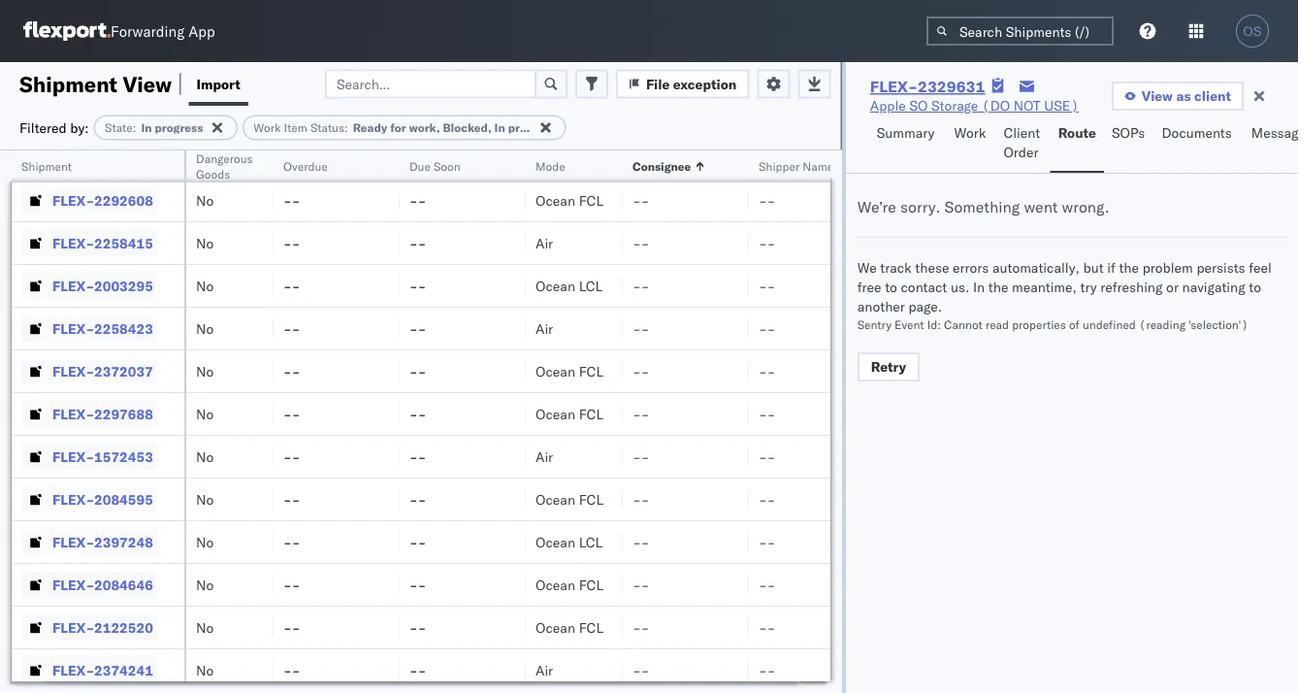 Task type: describe. For each thing, give the bounding box(es) containing it.
apple
[[871, 97, 906, 114]]

item
[[284, 120, 307, 135]]

we track these errors automatically, but if the problem persists feel free to contact us. in the meantime, try refreshing or navigating to another page. sentry event id: cannot read properties of undefined (reading 'selection')
[[858, 259, 1272, 332]]

documents
[[1162, 124, 1233, 141]]

flex-2084646
[[52, 576, 153, 593]]

0 horizontal spatial view
[[123, 70, 172, 97]]

track
[[881, 259, 912, 276]]

flex- for 2329631
[[871, 77, 918, 96]]

Search Shipments (/) text field
[[927, 17, 1114, 46]]

of
[[1070, 317, 1080, 332]]

resize handle column header for mode
[[600, 150, 623, 693]]

consignee button
[[623, 154, 730, 174]]

feel
[[1250, 259, 1272, 276]]

2397248
[[94, 533, 153, 550]]

flex- for 2003295
[[52, 277, 94, 294]]

flex- for 2397248
[[52, 533, 94, 550]]

as
[[1177, 87, 1192, 104]]

flex-2122520
[[52, 619, 153, 636]]

something
[[945, 197, 1021, 216]]

2258415
[[94, 234, 153, 251]]

flex- for 2358747
[[52, 149, 94, 166]]

2329631
[[918, 77, 986, 96]]

forwarding
[[111, 22, 185, 40]]

2084646
[[94, 576, 153, 593]]

2 to from the left
[[1250, 279, 1262, 296]]

errors
[[953, 259, 990, 276]]

messag button
[[1244, 116, 1299, 173]]

use)
[[1045, 97, 1080, 114]]

exception
[[674, 75, 737, 92]]

lcl for flex-2397248
[[579, 533, 603, 550]]

wrong.
[[1063, 197, 1110, 216]]

mode button
[[526, 154, 604, 174]]

ocean fcl for flex-2358747
[[536, 149, 604, 166]]

shipment view
[[19, 70, 172, 97]]

navigating
[[1183, 279, 1246, 296]]

lcl for flex-2003295
[[579, 277, 603, 294]]

fcl for flex-2084646
[[579, 576, 604, 593]]

storage
[[932, 97, 979, 114]]

persists
[[1197, 259, 1246, 276]]

view as client button
[[1112, 82, 1244, 111]]

view as client
[[1142, 87, 1232, 104]]

flex-2372037 button
[[21, 358, 157, 385]]

(do
[[982, 97, 1011, 114]]

fcl for flex-2358747
[[579, 149, 604, 166]]

ocean fcl for flex-2084646
[[536, 576, 604, 593]]

no for flex-2292608
[[196, 192, 214, 209]]

import
[[197, 75, 241, 92]]

goods
[[196, 166, 230, 181]]

flex-2329631
[[871, 77, 986, 96]]

shipper
[[759, 159, 800, 173]]

flex-2292608 button
[[21, 187, 157, 214]]

flex-2374241 button
[[21, 657, 157, 684]]

file exception
[[646, 75, 737, 92]]

for
[[390, 120, 406, 135]]

ocean fcl for flex-2084595
[[536, 491, 604, 508]]

2372037
[[94, 363, 153, 380]]

free
[[858, 279, 882, 296]]

no for flex-2258415
[[196, 234, 214, 251]]

if
[[1108, 259, 1116, 276]]

fcl for flex-2292608
[[579, 192, 604, 209]]

by:
[[70, 119, 89, 136]]

flex- for 2372037
[[52, 363, 94, 380]]

flex-2358747
[[52, 149, 153, 166]]

0 horizontal spatial the
[[989, 279, 1009, 296]]

2292608
[[94, 192, 153, 209]]

problem
[[1143, 259, 1194, 276]]

filtered by:
[[19, 119, 89, 136]]

route button
[[1051, 116, 1105, 173]]

blocked,
[[443, 120, 492, 135]]

event
[[895, 317, 925, 332]]

fcl for flex-2297688
[[579, 405, 604, 422]]

ocean fcl for flex-2372037
[[536, 363, 604, 380]]

1 progress from the left
[[155, 120, 203, 135]]

air for flex-2258415
[[536, 234, 553, 251]]

ocean for 2372037
[[536, 363, 576, 380]]

due
[[410, 159, 431, 173]]

flex- for 2258423
[[52, 320, 94, 337]]

flex- for 2258415
[[52, 234, 94, 251]]

or
[[1167, 279, 1179, 296]]

2258423
[[94, 320, 153, 337]]

ocean for 2122520
[[536, 619, 576, 636]]

ocean for 2084595
[[536, 491, 576, 508]]

client
[[1195, 87, 1232, 104]]

ocean fcl for flex-2122520
[[536, 619, 604, 636]]

ocean for 2358747
[[536, 149, 576, 166]]

flex-1572453
[[52, 448, 153, 465]]

2 : from the left
[[345, 120, 348, 135]]

no for flex-2297688
[[196, 405, 214, 422]]

0 vertical spatial the
[[1120, 259, 1140, 276]]

2374241
[[94, 662, 153, 679]]

air for flex-2374241
[[536, 662, 553, 679]]

2084595
[[94, 491, 153, 508]]

cannot
[[945, 317, 983, 332]]

state
[[105, 120, 133, 135]]

no for flex-2372037
[[196, 363, 214, 380]]

flex-2258423
[[52, 320, 153, 337]]

but
[[1084, 259, 1104, 276]]

status
[[311, 120, 345, 135]]

flex-2122520 button
[[21, 614, 157, 641]]

summary button
[[870, 116, 947, 173]]

work item status : ready for work, blocked, in progress
[[254, 120, 557, 135]]

contact
[[901, 279, 948, 296]]

flex-2397248
[[52, 533, 153, 550]]

flex- for 2292608
[[52, 192, 94, 209]]

consignee
[[633, 159, 691, 173]]

shipper name
[[759, 159, 834, 173]]

read
[[986, 317, 1010, 332]]

filtered
[[19, 119, 67, 136]]

meantime,
[[1012, 279, 1077, 296]]

0 horizontal spatial in
[[141, 120, 152, 135]]



Task type: locate. For each thing, give the bounding box(es) containing it.
work for work
[[955, 124, 987, 141]]

shipment for shipment view
[[19, 70, 117, 97]]

in inside the we track these errors automatically, but if the problem persists feel free to contact us. in the meantime, try refreshing or navigating to another page. sentry event id: cannot read properties of undefined (reading 'selection')
[[974, 279, 985, 296]]

flex-2084595
[[52, 491, 153, 508]]

7 fcl from the top
[[579, 619, 604, 636]]

sorry.
[[901, 197, 941, 216]]

1 vertical spatial shipment
[[21, 159, 72, 173]]

7 ocean fcl from the top
[[536, 619, 604, 636]]

5 no from the top
[[196, 320, 214, 337]]

flex- inside 'button'
[[52, 405, 94, 422]]

2 ocean lcl from the top
[[536, 533, 603, 550]]

no for flex-2374241
[[196, 662, 214, 679]]

client
[[1004, 124, 1041, 141]]

flex- inside flex-1572453 'button'
[[52, 448, 94, 465]]

no for flex-2397248
[[196, 533, 214, 550]]

0 horizontal spatial progress
[[155, 120, 203, 135]]

'selection')
[[1189, 317, 1249, 332]]

fcl for flex-2122520
[[579, 619, 604, 636]]

1 horizontal spatial view
[[1142, 87, 1174, 104]]

flex- inside flex-2084595 button
[[52, 491, 94, 508]]

we
[[858, 259, 877, 276]]

flex- for 2084646
[[52, 576, 94, 593]]

work down apple so storage (do not use) link
[[955, 124, 987, 141]]

undefined
[[1083, 317, 1137, 332]]

1 horizontal spatial work
[[955, 124, 987, 141]]

2 fcl from the top
[[579, 192, 604, 209]]

flex-2329631 link
[[871, 77, 986, 96]]

flex- for 2374241
[[52, 662, 94, 679]]

work
[[254, 120, 281, 135], [955, 124, 987, 141]]

11 no from the top
[[196, 576, 214, 593]]

3 resize handle column header from the left
[[377, 150, 400, 693]]

soon
[[434, 159, 461, 173]]

the right if at right top
[[1120, 259, 1140, 276]]

13 no from the top
[[196, 662, 214, 679]]

1 : from the left
[[133, 120, 136, 135]]

sops
[[1112, 124, 1146, 141]]

dangerous
[[196, 151, 253, 166]]

no
[[196, 149, 214, 166], [196, 192, 214, 209], [196, 234, 214, 251], [196, 277, 214, 294], [196, 320, 214, 337], [196, 363, 214, 380], [196, 405, 214, 422], [196, 448, 214, 465], [196, 491, 214, 508], [196, 533, 214, 550], [196, 576, 214, 593], [196, 619, 214, 636], [196, 662, 214, 679]]

3 fcl from the top
[[579, 363, 604, 380]]

to down the feel
[[1250, 279, 1262, 296]]

forwarding app link
[[23, 21, 215, 41]]

0 horizontal spatial to
[[885, 279, 898, 296]]

ocean fcl
[[536, 149, 604, 166], [536, 192, 604, 209], [536, 363, 604, 380], [536, 405, 604, 422], [536, 491, 604, 508], [536, 576, 604, 593], [536, 619, 604, 636]]

4 air from the top
[[536, 662, 553, 679]]

flex- down flex-2397248 button
[[52, 576, 94, 593]]

flex-2084646 button
[[21, 571, 157, 598]]

3 ocean from the top
[[536, 277, 576, 294]]

flex- inside flex-2084646 'button'
[[52, 576, 94, 593]]

ocean fcl for flex-2292608
[[536, 192, 604, 209]]

flex- down the flex-2297688 'button'
[[52, 448, 94, 465]]

flex- up apple
[[871, 77, 918, 96]]

overdue
[[283, 159, 328, 173]]

file
[[646, 75, 670, 92]]

1 fcl from the top
[[579, 149, 604, 166]]

progress up mode at the top left of the page
[[508, 120, 557, 135]]

10 no from the top
[[196, 533, 214, 550]]

went
[[1025, 197, 1058, 216]]

we're
[[858, 197, 897, 216]]

: left ready
[[345, 120, 348, 135]]

mode
[[536, 159, 566, 173]]

flex- down flex-2292608 button
[[52, 234, 94, 251]]

so
[[910, 97, 928, 114]]

5 resize handle column header from the left
[[600, 150, 623, 693]]

resize handle column header for consignee
[[726, 150, 749, 693]]

ocean for 2397248
[[536, 533, 576, 550]]

5 fcl from the top
[[579, 491, 604, 508]]

id:
[[928, 317, 942, 332]]

1 vertical spatial lcl
[[579, 533, 603, 550]]

--
[[283, 149, 300, 166], [410, 149, 427, 166], [633, 149, 650, 166], [759, 149, 776, 166], [283, 192, 300, 209], [410, 192, 427, 209], [633, 192, 650, 209], [759, 192, 776, 209], [283, 234, 300, 251], [410, 234, 427, 251], [633, 234, 650, 251], [759, 234, 776, 251], [283, 277, 300, 294], [410, 277, 427, 294], [633, 277, 650, 294], [759, 277, 776, 294], [283, 320, 300, 337], [410, 320, 427, 337], [633, 320, 650, 337], [759, 320, 776, 337], [283, 363, 300, 380], [410, 363, 427, 380], [633, 363, 650, 380], [759, 363, 776, 380], [283, 405, 300, 422], [410, 405, 427, 422], [633, 405, 650, 422], [759, 405, 776, 422], [283, 448, 300, 465], [410, 448, 427, 465], [633, 448, 650, 465], [759, 448, 776, 465], [283, 491, 300, 508], [410, 491, 427, 508], [633, 491, 650, 508], [759, 491, 776, 508], [283, 533, 300, 550], [410, 533, 427, 550], [633, 533, 650, 550], [759, 533, 776, 550], [283, 576, 300, 593], [410, 576, 427, 593], [633, 576, 650, 593], [759, 576, 776, 593], [283, 619, 300, 636], [410, 619, 427, 636], [633, 619, 650, 636], [759, 619, 776, 636], [283, 662, 300, 679], [410, 662, 427, 679], [633, 662, 650, 679], [759, 662, 776, 679]]

dangerous goods button
[[186, 147, 267, 182]]

1 lcl from the top
[[579, 277, 603, 294]]

2358747
[[94, 149, 153, 166]]

ocean for 2003295
[[536, 277, 576, 294]]

view up state : in progress
[[123, 70, 172, 97]]

flex- inside flex-2003295 button
[[52, 277, 94, 294]]

flex-
[[871, 77, 918, 96], [52, 149, 94, 166], [52, 192, 94, 209], [52, 234, 94, 251], [52, 277, 94, 294], [52, 320, 94, 337], [52, 363, 94, 380], [52, 405, 94, 422], [52, 448, 94, 465], [52, 491, 94, 508], [52, 533, 94, 550], [52, 576, 94, 593], [52, 619, 94, 636], [52, 662, 94, 679]]

flex- down "shipment" button
[[52, 192, 94, 209]]

ocean
[[536, 149, 576, 166], [536, 192, 576, 209], [536, 277, 576, 294], [536, 363, 576, 380], [536, 405, 576, 422], [536, 491, 576, 508], [536, 533, 576, 550], [536, 576, 576, 593], [536, 619, 576, 636]]

flex- for 1572453
[[52, 448, 94, 465]]

resize handle column header for shipment
[[161, 150, 184, 693]]

no for flex-2358747
[[196, 149, 214, 166]]

1572453
[[94, 448, 153, 465]]

ocean for 2297688
[[536, 405, 576, 422]]

1 horizontal spatial :
[[345, 120, 348, 135]]

view inside button
[[1142, 87, 1174, 104]]

flex- down flex-2122520 button
[[52, 662, 94, 679]]

flex-2258423 button
[[21, 315, 157, 342]]

flex- down flex-2258423 button
[[52, 363, 94, 380]]

flex-2003295 button
[[21, 272, 157, 299]]

1 vertical spatial the
[[989, 279, 1009, 296]]

2 lcl from the top
[[579, 533, 603, 550]]

lcl
[[579, 277, 603, 294], [579, 533, 603, 550]]

5 ocean fcl from the top
[[536, 491, 604, 508]]

in right blocked,
[[495, 120, 505, 135]]

flexport. image
[[23, 21, 111, 41]]

apple so storage (do not use) link
[[871, 96, 1080, 116]]

shipper name button
[[749, 154, 856, 174]]

retry
[[871, 358, 907, 375]]

no for flex-2084595
[[196, 491, 214, 508]]

1 horizontal spatial in
[[495, 120, 505, 135]]

resize handle column header for dangerous goods
[[250, 150, 274, 693]]

ocean lcl for flex-2397248
[[536, 533, 603, 550]]

the
[[1120, 259, 1140, 276], [989, 279, 1009, 296]]

refreshing
[[1101, 279, 1163, 296]]

flex- inside flex-2122520 button
[[52, 619, 94, 636]]

: up 2358747
[[133, 120, 136, 135]]

1 ocean from the top
[[536, 149, 576, 166]]

to down track
[[885, 279, 898, 296]]

flex- inside flex-2372037 button
[[52, 363, 94, 380]]

dangerous goods
[[196, 151, 253, 181]]

1 horizontal spatial progress
[[508, 120, 557, 135]]

flex- down flex-2258415 'button'
[[52, 277, 94, 294]]

flex- for 2297688
[[52, 405, 94, 422]]

2 horizontal spatial in
[[974, 279, 985, 296]]

air for flex-1572453
[[536, 448, 553, 465]]

fcl
[[579, 149, 604, 166], [579, 192, 604, 209], [579, 363, 604, 380], [579, 405, 604, 422], [579, 491, 604, 508], [579, 576, 604, 593], [579, 619, 604, 636]]

9 no from the top
[[196, 491, 214, 508]]

shipment inside button
[[21, 159, 72, 173]]

6 fcl from the top
[[579, 576, 604, 593]]

2 resize handle column header from the left
[[250, 150, 274, 693]]

resize handle column header
[[161, 150, 184, 693], [250, 150, 274, 693], [377, 150, 400, 693], [503, 150, 526, 693], [600, 150, 623, 693], [726, 150, 749, 693]]

1 ocean fcl from the top
[[536, 149, 604, 166]]

progress up dangerous
[[155, 120, 203, 135]]

fcl for flex-2084595
[[579, 491, 604, 508]]

2 ocean fcl from the top
[[536, 192, 604, 209]]

fcl for flex-2372037
[[579, 363, 604, 380]]

name
[[803, 159, 834, 173]]

3 air from the top
[[536, 448, 553, 465]]

flex- for 2084595
[[52, 491, 94, 508]]

flex- down flex-2084595 button
[[52, 533, 94, 550]]

no for flex-2003295
[[196, 277, 214, 294]]

flex- down flex-2003295 button
[[52, 320, 94, 337]]

2 ocean from the top
[[536, 192, 576, 209]]

8 ocean from the top
[[536, 576, 576, 593]]

flex-2084595 button
[[21, 486, 157, 513]]

flex- inside flex-2397248 button
[[52, 533, 94, 550]]

order
[[1004, 144, 1039, 161]]

0 vertical spatial shipment
[[19, 70, 117, 97]]

5 ocean from the top
[[536, 405, 576, 422]]

2 progress from the left
[[508, 120, 557, 135]]

work,
[[409, 120, 440, 135]]

3 no from the top
[[196, 234, 214, 251]]

in right state
[[141, 120, 152, 135]]

in right us.
[[974, 279, 985, 296]]

flex- inside flex-2292608 button
[[52, 192, 94, 209]]

flex- down flex-1572453 'button'
[[52, 491, 94, 508]]

try
[[1081, 279, 1097, 296]]

client order
[[1004, 124, 1041, 161]]

view left as
[[1142, 87, 1174, 104]]

documents button
[[1155, 116, 1244, 173]]

not
[[1014, 97, 1041, 114]]

flex- down by:
[[52, 149, 94, 166]]

4 ocean fcl from the top
[[536, 405, 604, 422]]

app
[[188, 22, 215, 40]]

0 vertical spatial ocean lcl
[[536, 277, 603, 294]]

flex-1572453 button
[[21, 443, 157, 470]]

6 resize handle column header from the left
[[726, 150, 749, 693]]

no for flex-1572453
[[196, 448, 214, 465]]

2297688
[[94, 405, 153, 422]]

Search... text field
[[325, 69, 537, 99]]

flex-2297688
[[52, 405, 153, 422]]

ocean for 2292608
[[536, 192, 576, 209]]

air for flex-2258423
[[536, 320, 553, 337]]

4 fcl from the top
[[579, 405, 604, 422]]

2 no from the top
[[196, 192, 214, 209]]

os button
[[1231, 9, 1276, 53]]

no for flex-2084646
[[196, 576, 214, 593]]

flex-2372037
[[52, 363, 153, 380]]

4 ocean from the top
[[536, 363, 576, 380]]

1 to from the left
[[885, 279, 898, 296]]

ready
[[353, 120, 388, 135]]

flex-2258415 button
[[21, 230, 157, 257]]

shipment down filtered
[[21, 159, 72, 173]]

flex- inside flex-2258423 button
[[52, 320, 94, 337]]

sops button
[[1105, 116, 1155, 173]]

7 no from the top
[[196, 405, 214, 422]]

flex- for 2122520
[[52, 619, 94, 636]]

0 horizontal spatial work
[[254, 120, 281, 135]]

client order button
[[996, 116, 1051, 173]]

2 air from the top
[[536, 320, 553, 337]]

retry button
[[858, 352, 920, 381]]

work left item
[[254, 120, 281, 135]]

1 horizontal spatial the
[[1120, 259, 1140, 276]]

properties
[[1013, 317, 1067, 332]]

work for work item status : ready for work, blocked, in progress
[[254, 120, 281, 135]]

1 ocean lcl from the top
[[536, 277, 603, 294]]

work inside work button
[[955, 124, 987, 141]]

shipment for shipment
[[21, 159, 72, 173]]

(reading
[[1140, 317, 1186, 332]]

flex- down flex-2084646 'button' at left
[[52, 619, 94, 636]]

the down errors at the top
[[989, 279, 1009, 296]]

shipment button
[[12, 154, 165, 174]]

1 no from the top
[[196, 149, 214, 166]]

file exception button
[[616, 69, 750, 99], [616, 69, 750, 99]]

1 horizontal spatial to
[[1250, 279, 1262, 296]]

1 vertical spatial ocean lcl
[[536, 533, 603, 550]]

flex- inside flex-2358747 button
[[52, 149, 94, 166]]

ocean lcl for flex-2003295
[[536, 277, 603, 294]]

shipment up by:
[[19, 70, 117, 97]]

summary
[[877, 124, 935, 141]]

4 resize handle column header from the left
[[503, 150, 526, 693]]

7 ocean from the top
[[536, 533, 576, 550]]

no for flex-2258423
[[196, 320, 214, 337]]

flex- inside flex-2258415 'button'
[[52, 234, 94, 251]]

9 ocean from the top
[[536, 619, 576, 636]]

12 no from the top
[[196, 619, 214, 636]]

ocean for 2084646
[[536, 576, 576, 593]]

ocean fcl for flex-2297688
[[536, 405, 604, 422]]

we're sorry. something went wrong.
[[858, 197, 1110, 216]]

flex-2358747 button
[[21, 144, 157, 171]]

8 no from the top
[[196, 448, 214, 465]]

0 horizontal spatial :
[[133, 120, 136, 135]]

0 vertical spatial lcl
[[579, 277, 603, 294]]

in
[[141, 120, 152, 135], [495, 120, 505, 135], [974, 279, 985, 296]]

us.
[[951, 279, 970, 296]]

6 no from the top
[[196, 363, 214, 380]]

flex- down flex-2372037 button
[[52, 405, 94, 422]]

3 ocean fcl from the top
[[536, 363, 604, 380]]

no for flex-2122520
[[196, 619, 214, 636]]

apple so storage (do not use)
[[871, 97, 1080, 114]]

1 resize handle column header from the left
[[161, 150, 184, 693]]

6 ocean fcl from the top
[[536, 576, 604, 593]]

1 air from the top
[[536, 234, 553, 251]]

6 ocean from the top
[[536, 491, 576, 508]]

flex- inside flex-2374241 button
[[52, 662, 94, 679]]

4 no from the top
[[196, 277, 214, 294]]



Task type: vqa. For each thing, say whether or not it's contained in the screenshot.
AUTOMATICALLY,
yes



